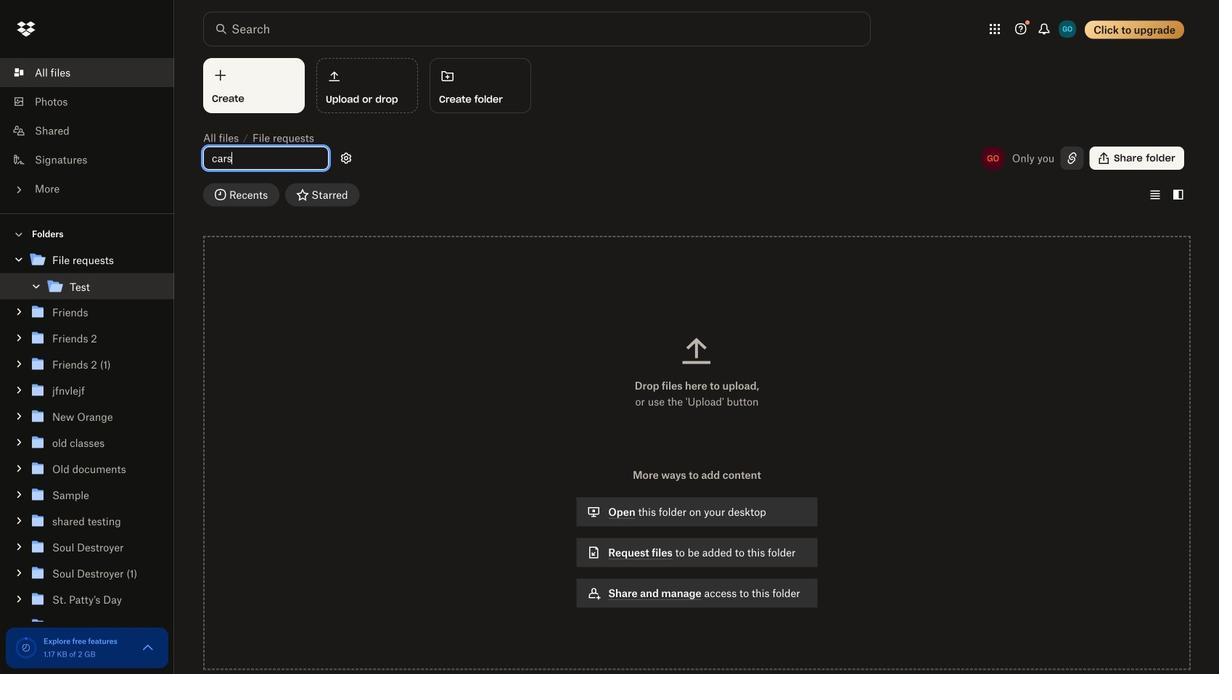 Task type: vqa. For each thing, say whether or not it's contained in the screenshot.
Folder settings image
yes



Task type: locate. For each thing, give the bounding box(es) containing it.
list item
[[0, 58, 174, 87]]

quota usage progress bar
[[15, 637, 38, 660]]

group
[[0, 244, 174, 674]]

Search in folder "Dropbox" text field
[[232, 20, 841, 38]]

list
[[0, 49, 174, 213]]



Task type: describe. For each thing, give the bounding box(es) containing it.
quota usage image
[[15, 637, 38, 660]]

folder settings image
[[338, 150, 355, 167]]

more image
[[12, 183, 26, 197]]

dropbox image
[[12, 15, 41, 44]]

Rename directory text field
[[212, 150, 320, 166]]



